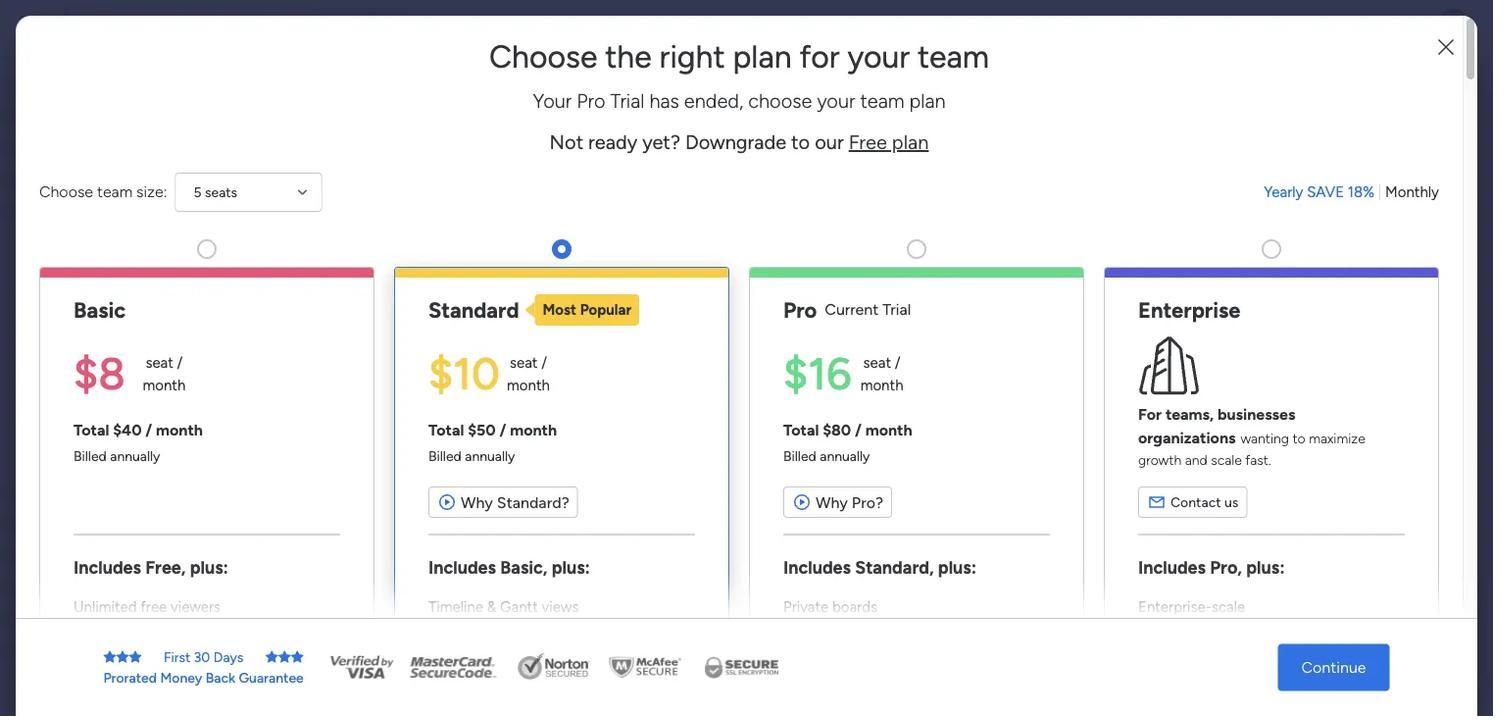 Task type: locate. For each thing, give the bounding box(es) containing it.
trial for pro
[[883, 300, 911, 319]]

includes inside pro tier selected option
[[784, 557, 851, 578]]

2 star image from the left
[[278, 650, 291, 664]]

for inside dialog
[[1025, 468, 1057, 501]]

the for right
[[606, 38, 652, 76]]

1 scale from the top
[[1212, 452, 1243, 468]]

work
[[158, 12, 194, 34]]

0 horizontal spatial seat
[[146, 354, 174, 372]]

4 includes from the left
[[1139, 557, 1207, 578]]

2 star image from the left
[[116, 650, 129, 664]]

continue
[[1302, 658, 1367, 677]]

0 horizontal spatial &
[[487, 598, 497, 616]]

not started up why pro? button on the right of the page
[[791, 462, 864, 478]]

month right $16
[[861, 376, 904, 394]]

4 star image from the left
[[291, 650, 304, 664]]

includes standard, plus:
[[784, 557, 977, 578]]

includes up enterprise-
[[1139, 557, 1207, 578]]

team left 'size:'
[[97, 183, 133, 201]]

1 vertical spatial pro
[[784, 297, 817, 323]]

owner inside field
[[515, 426, 556, 442]]

includes inside enterprise tier selected option
[[1139, 557, 1207, 578]]

1 vertical spatial trial
[[883, 300, 911, 319]]

started up 'first' on the right
[[818, 496, 864, 513]]

to up files
[[894, 517, 909, 536]]

month inside $10 seat / month
[[507, 376, 550, 394]]

month down marketing
[[156, 420, 203, 439]]

pro tier selected option
[[749, 267, 1085, 716]]

the right be
[[805, 517, 828, 536]]

& inside enterprise-scale automations & integrations
[[1227, 620, 1237, 638]]

marketing
[[137, 386, 216, 407]]

2 vertical spatial not started
[[791, 496, 864, 513]]

annually inside 'total $80 / month billed annually'
[[820, 448, 871, 464]]

plan right 'free' on the top right
[[893, 130, 929, 154]]

enterprise-scale automations & integrations
[[1139, 598, 1320, 638]]

earliest inside nov 29 earliest
[[633, 292, 671, 306]]

businesses
[[1218, 405, 1296, 424]]

5 seats
[[194, 184, 237, 201]]

choose the right plan for your team heading
[[489, 38, 990, 76]]

3 billed from the left
[[784, 448, 817, 464]]

total for $10
[[429, 420, 464, 439]]

1 vertical spatial 2
[[548, 487, 555, 502]]

pro left current
[[784, 297, 817, 323]]

/ inside 'total $80 / month billed annually'
[[855, 420, 862, 439]]

billed down the status field at the right bottom
[[784, 448, 817, 464]]

private
[[784, 598, 829, 616]]

yearly
[[1265, 183, 1304, 201]]

1 horizontal spatial pro
[[784, 297, 817, 323]]

not up owner field
[[502, 382, 525, 399]]

billed down $8
[[74, 448, 107, 464]]

3 total from the left
[[784, 420, 819, 439]]

seat for $10
[[510, 354, 538, 372]]

5
[[194, 184, 202, 201]]

0 horizontal spatial dec 2
[[522, 487, 555, 502]]

includes inside basic tier selected option
[[74, 557, 141, 578]]

includes for includes basic, plus:
[[429, 557, 496, 578]]

annually for $10
[[465, 448, 515, 464]]

0 vertical spatial pro
[[577, 89, 606, 113]]

1 horizontal spatial annually
[[465, 448, 515, 464]]

nov inside nov 4 earliest
[[632, 32, 660, 49]]

star image
[[266, 650, 278, 664], [278, 650, 291, 664]]

1 horizontal spatial &
[[1227, 620, 1237, 638]]

plus: for includes pro, plus:
[[1247, 557, 1286, 578]]

earliest up has
[[633, 45, 671, 59]]

first 30 days
[[164, 649, 244, 666]]

/ right $50
[[500, 420, 507, 439]]

trial for your
[[611, 89, 645, 113]]

to down update in the right bottom of the page
[[928, 537, 943, 555]]

started up why pro? button on the right of the page
[[818, 462, 864, 478]]

standard?
[[497, 493, 570, 512]]

why for $16
[[816, 493, 848, 512]]

boards
[[833, 598, 878, 616]]

tier options list box
[[39, 232, 1440, 716]]

monthly
[[1386, 183, 1440, 201]]

2 horizontal spatial billed
[[784, 448, 817, 464]]

0 horizontal spatial for
[[800, 38, 840, 76]]

seat inside $10 seat / month
[[510, 354, 538, 372]]

/ inside $10 seat / month
[[542, 354, 547, 372]]

3 seat from the left
[[864, 354, 892, 372]]

seat up marketing
[[146, 354, 174, 372]]

1 horizontal spatial total
[[429, 420, 464, 439]]

choose for choose team size:
[[39, 183, 93, 201]]

nov left 29
[[629, 279, 656, 296]]

1 horizontal spatial choose
[[489, 38, 598, 76]]

trial right current
[[883, 300, 911, 319]]

2 down date field
[[1149, 462, 1156, 478]]

month for total $40 / month billed annually
[[156, 420, 203, 439]]

why inside button
[[816, 493, 848, 512]]

1 horizontal spatial trial
[[883, 300, 911, 319]]

0 vertical spatial nov
[[632, 32, 660, 49]]

/ down pro current trial
[[895, 354, 901, 372]]

plan left log
[[910, 89, 946, 113]]

1 seat from the left
[[146, 354, 174, 372]]

0 horizontal spatial dec
[[522, 487, 545, 502]]

dec down owner field
[[522, 487, 545, 502]]

the inside be the first one to update about progress, mention someone or upload files to share with your team members
[[805, 517, 828, 536]]

2 why from the left
[[816, 493, 848, 512]]

annually down $50
[[465, 448, 515, 464]]

/ inside the total $40 / month billed annually
[[146, 420, 152, 439]]

includes up timeline at the left bottom of the page
[[429, 557, 496, 578]]

to right wanting
[[1293, 430, 1306, 447]]

scale down dapulse plus "icon"
[[1212, 452, 1243, 468]]

annually down $80
[[820, 448, 871, 464]]

total $40 / month billed annually
[[74, 420, 203, 464]]

started inside no updates yet for this item dialog
[[529, 382, 575, 399]]

2 inside no updates yet for this item dialog
[[548, 487, 555, 502]]

item
[[1112, 468, 1166, 501]]

the
[[606, 38, 652, 76], [805, 517, 828, 536]]

your up our
[[818, 89, 856, 113]]

not started inside no updates yet for this item dialog
[[502, 382, 575, 399]]

2 vertical spatial your
[[1023, 537, 1055, 555]]

plus: down "share"
[[939, 557, 977, 578]]

month inside total $50 / month billed annually
[[510, 420, 557, 439]]

1 vertical spatial for
[[1025, 468, 1057, 501]]

choose up your at left
[[489, 38, 598, 76]]

billed for $10
[[429, 448, 462, 464]]

2 plus: from the left
[[552, 557, 591, 578]]

trial
[[611, 89, 645, 113], [883, 300, 911, 319]]

month inside the total $40 / month billed annually
[[156, 420, 203, 439]]

includes pro, plus:
[[1139, 557, 1286, 578]]

4 plus: from the left
[[1247, 557, 1286, 578]]

2 horizontal spatial total
[[784, 420, 819, 439]]

automations
[[1139, 620, 1224, 638]]

timeline
[[429, 598, 484, 616]]

total left the $40
[[74, 420, 109, 439]]

2 horizontal spatial seat
[[864, 354, 892, 372]]

1 vertical spatial dec
[[522, 487, 545, 502]]

mcafee secure image
[[606, 653, 684, 682]]

month up owner field
[[507, 376, 550, 394]]

for right yet
[[1025, 468, 1057, 501]]

seat
[[146, 354, 174, 372], [510, 354, 538, 372], [864, 354, 892, 372]]

free,
[[145, 557, 186, 578]]

includes down or
[[784, 557, 851, 578]]

owner right v2 multiple person column icon
[[264, 277, 308, 294]]

3 plus: from the left
[[939, 557, 977, 578]]

billed
[[74, 448, 107, 464], [429, 448, 462, 464], [784, 448, 817, 464]]

1 vertical spatial &
[[1227, 620, 1237, 638]]

fast.
[[1246, 452, 1272, 468]]

month right $50
[[510, 420, 557, 439]]

3 includes from the left
[[784, 557, 851, 578]]

annually down the $40
[[110, 448, 160, 464]]

for up updates
[[800, 38, 840, 76]]

1 billed from the left
[[74, 448, 107, 464]]

monthly option
[[1386, 181, 1440, 203]]

your inside be the first one to update about progress, mention someone or upload files to share with your team members
[[1023, 537, 1055, 555]]

annually inside the total $40 / month billed annually
[[110, 448, 160, 464]]

0 vertical spatial started
[[529, 382, 575, 399]]

seats
[[205, 184, 237, 201]]

scale down pro,
[[1212, 598, 1246, 616]]

billing cycle selection group
[[1265, 181, 1440, 203]]

plus: for includes standard, plus:
[[939, 557, 977, 578]]

1 vertical spatial nov
[[629, 279, 656, 296]]

1 horizontal spatial billed
[[429, 448, 462, 464]]

your down progress,
[[1023, 537, 1055, 555]]

0 horizontal spatial the
[[606, 38, 652, 76]]

/ inside total $50 / month billed annually
[[500, 420, 507, 439]]

not ready yet? downgrade to our free plan
[[550, 130, 929, 154]]

0 vertical spatial &
[[487, 598, 497, 616]]

/
[[177, 354, 183, 372], [542, 354, 547, 372], [895, 354, 901, 372], [146, 420, 152, 439], [500, 420, 507, 439], [855, 420, 862, 439]]

contact
[[1171, 494, 1222, 511]]

& left gantt
[[487, 598, 497, 616]]

month for $16 seat / month
[[861, 376, 904, 394]]

total left $50
[[429, 420, 464, 439]]

started
[[529, 382, 575, 399], [818, 462, 864, 478], [818, 496, 864, 513]]

your pro trial has ended, choose your team plan
[[533, 89, 946, 113]]

0 vertical spatial scale
[[1212, 452, 1243, 468]]

not started up owner field
[[502, 382, 575, 399]]

1 horizontal spatial seat
[[510, 354, 538, 372]]

includes inside standard tier selected option
[[429, 557, 496, 578]]

0 horizontal spatial why
[[461, 493, 493, 512]]

includes for includes standard, plus:
[[784, 557, 851, 578]]

0 horizontal spatial trial
[[611, 89, 645, 113]]

plus: for includes basic, plus:
[[552, 557, 591, 578]]

1 horizontal spatial for
[[1025, 468, 1057, 501]]

1 vertical spatial started
[[818, 462, 864, 478]]

pro right your at left
[[577, 89, 606, 113]]

team up activity log
[[918, 38, 990, 76]]

1 vertical spatial dec 2
[[522, 487, 555, 502]]

month inside 'total $80 / month billed annually'
[[866, 420, 913, 439]]

earliest right popular
[[633, 292, 671, 306]]

not started up 'first' on the right
[[791, 496, 864, 513]]

includes for includes free, plus:
[[74, 557, 141, 578]]

1 vertical spatial choose
[[39, 183, 93, 201]]

plan
[[733, 38, 792, 76], [910, 89, 946, 113], [893, 130, 929, 154]]

nov
[[632, 32, 660, 49], [629, 279, 656, 296]]

0 vertical spatial owner
[[264, 277, 308, 294]]

team inside be the first one to update about progress, mention someone or upload files to share with your team members
[[1058, 537, 1094, 555]]

plan up choose
[[733, 38, 792, 76]]

dec
[[1123, 462, 1146, 478], [522, 487, 545, 502]]

2 earliest from the top
[[633, 292, 671, 306]]

0 horizontal spatial choose
[[39, 183, 93, 201]]

pro inside option
[[784, 297, 817, 323]]

plus: inside basic tier selected option
[[190, 557, 229, 578]]

total
[[74, 420, 109, 439], [429, 420, 464, 439], [784, 420, 819, 439]]

your up files
[[848, 38, 910, 76]]

started up owner field
[[529, 382, 575, 399]]

2 total from the left
[[429, 420, 464, 439]]

why for $10
[[461, 493, 493, 512]]

0 vertical spatial choose
[[489, 38, 598, 76]]

free plan link
[[849, 130, 929, 154]]

nov for nov 4
[[632, 32, 660, 49]]

1 vertical spatial owner
[[515, 426, 556, 442]]

1 vertical spatial not started
[[791, 462, 864, 478]]

total inside the total $40 / month billed annually
[[74, 420, 109, 439]]

2 scale from the top
[[1212, 598, 1246, 616]]

2 billed from the left
[[429, 448, 462, 464]]

0 vertical spatial not started
[[502, 382, 575, 399]]

total inside total $50 / month billed annually
[[429, 420, 464, 439]]

why up 'first' on the right
[[816, 493, 848, 512]]

month for total $80 / month billed annually
[[866, 420, 913, 439]]

team down progress,
[[1058, 537, 1094, 555]]

1 vertical spatial the
[[805, 517, 828, 536]]

choose
[[489, 38, 598, 76], [39, 183, 93, 201]]

billed inside 'total $80 / month billed annually'
[[784, 448, 817, 464]]

growth
[[1139, 452, 1182, 468]]

update...
[[817, 153, 877, 172]]

dec 2 down owner field
[[522, 487, 555, 502]]

2 horizontal spatial annually
[[820, 448, 871, 464]]

annually
[[110, 448, 160, 464], [465, 448, 515, 464], [820, 448, 871, 464]]

trial left has
[[611, 89, 645, 113]]

to left our
[[792, 130, 810, 154]]

includes
[[74, 557, 141, 578], [429, 557, 496, 578], [784, 557, 851, 578], [1139, 557, 1207, 578]]

first
[[164, 649, 191, 666]]

owner right $50
[[515, 426, 556, 442]]

nov left 4
[[632, 32, 660, 49]]

1 horizontal spatial why
[[816, 493, 848, 512]]

money
[[160, 669, 202, 686]]

unlimited
[[74, 598, 137, 616]]

billed up why standard? button on the left
[[429, 448, 462, 464]]

0 horizontal spatial owner
[[264, 277, 308, 294]]

& left integrations
[[1227, 620, 1237, 638]]

2 down owner field
[[548, 487, 555, 502]]

teams,
[[1166, 405, 1215, 424]]

/ right $80
[[855, 420, 862, 439]]

select product image
[[18, 14, 37, 33]]

0 vertical spatial dec 2
[[1123, 462, 1156, 478]]

month right $80
[[866, 420, 913, 439]]

dec down date field
[[1123, 462, 1146, 478]]

2 includes from the left
[[429, 557, 496, 578]]

month inside $16 seat / month
[[861, 376, 904, 394]]

$10 seat / month
[[429, 348, 550, 401]]

1 includes from the left
[[74, 557, 141, 578]]

1 plus: from the left
[[190, 557, 229, 578]]

yearly save 18% option
[[1265, 181, 1375, 203]]

1 horizontal spatial dec 2
[[1123, 462, 1156, 478]]

plus: inside pro tier selected option
[[939, 557, 977, 578]]

1 vertical spatial earliest
[[633, 292, 671, 306]]

seat inside $16 seat / month
[[864, 354, 892, 372]]

plus: up views on the left bottom of the page
[[552, 557, 591, 578]]

for
[[1139, 405, 1163, 424]]

inbox image
[[1193, 14, 1212, 33]]

0 vertical spatial trial
[[611, 89, 645, 113]]

2 seat from the left
[[510, 354, 538, 372]]

upload
[[844, 537, 892, 555]]

viewers
[[171, 598, 221, 616]]

nov for nov 29
[[629, 279, 656, 296]]

private boards
[[784, 598, 878, 616]]

ended,
[[685, 89, 744, 113]]

nov inside nov 29 earliest
[[629, 279, 656, 296]]

0 horizontal spatial 2
[[548, 487, 555, 502]]

1 total from the left
[[74, 420, 109, 439]]

yearly save 18%
[[1265, 183, 1375, 201]]

plus: inside enterprise tier selected option
[[1247, 557, 1286, 578]]

earliest for 4
[[633, 45, 671, 59]]

1 horizontal spatial the
[[805, 517, 828, 536]]

prorated
[[103, 669, 157, 686]]

yet?
[[643, 130, 681, 154]]

why pro?
[[816, 493, 884, 512]]

seat inside seat / month
[[146, 354, 174, 372]]

1 vertical spatial scale
[[1212, 598, 1246, 616]]

team
[[220, 386, 262, 407]]

notifications image
[[1150, 14, 1169, 33]]

0 vertical spatial 2
[[1149, 462, 1156, 478]]

why left "standard?"
[[461, 493, 493, 512]]

total for $16
[[784, 420, 819, 439]]

billed inside total $50 / month billed annually
[[429, 448, 462, 464]]

choose team size:
[[39, 183, 167, 201]]

seat right $10
[[510, 354, 538, 372]]

1 horizontal spatial owner
[[515, 426, 556, 442]]

trial inside pro current trial
[[883, 300, 911, 319]]

2 annually from the left
[[465, 448, 515, 464]]

enterprise-
[[1139, 598, 1212, 616]]

plus: up viewers
[[190, 557, 229, 578]]

the left 4
[[606, 38, 652, 76]]

0 vertical spatial for
[[800, 38, 840, 76]]

total left $80
[[784, 420, 819, 439]]

1 earliest from the top
[[633, 45, 671, 59]]

1 horizontal spatial dec
[[1123, 462, 1146, 478]]

back
[[206, 669, 235, 686]]

no
[[838, 468, 870, 501]]

1 annually from the left
[[110, 448, 160, 464]]

/ right the $40
[[146, 420, 152, 439]]

1 why from the left
[[461, 493, 493, 512]]

not up be
[[791, 496, 815, 513]]

plus: inside standard tier selected option
[[552, 557, 591, 578]]

plus: for includes free, plus:
[[190, 557, 229, 578]]

0 horizontal spatial total
[[74, 420, 109, 439]]

right
[[660, 38, 725, 76]]

0 vertical spatial the
[[606, 38, 652, 76]]

seat down current
[[864, 354, 892, 372]]

annually inside total $50 / month billed annually
[[465, 448, 515, 464]]

3 annually from the left
[[820, 448, 871, 464]]

search everything image
[[1327, 14, 1347, 33]]

why inside button
[[461, 493, 493, 512]]

/ up marketing
[[177, 354, 183, 372]]

0 vertical spatial dec
[[1123, 462, 1146, 478]]

not down your at left
[[550, 130, 584, 154]]

standard tier selected option
[[394, 267, 730, 716]]

files button
[[835, 86, 892, 118]]

0 horizontal spatial annually
[[110, 448, 160, 464]]

no updates yet for this item dialog
[[0, 0, 1494, 716]]

star image
[[103, 650, 116, 664], [116, 650, 129, 664], [129, 650, 142, 664], [291, 650, 304, 664]]

month
[[143, 376, 186, 394], [507, 376, 550, 394], [861, 376, 904, 394], [156, 420, 203, 439], [510, 420, 557, 439], [866, 420, 913, 439]]

0 vertical spatial earliest
[[633, 45, 671, 59]]

3 star image from the left
[[129, 650, 142, 664]]

/ inside $16 seat / month
[[895, 354, 901, 372]]

why standard?
[[461, 493, 570, 512]]

see
[[343, 15, 366, 32]]

dec 2 down the date on the bottom right
[[1123, 462, 1156, 478]]

progress,
[[1011, 517, 1076, 536]]

plus: right pro,
[[1247, 557, 1286, 578]]

total inside 'total $80 / month billed annually'
[[784, 420, 819, 439]]

includes up unlimited
[[74, 557, 141, 578]]

team
[[918, 38, 990, 76], [861, 89, 905, 113], [97, 183, 133, 201], [1058, 537, 1094, 555]]

0 horizontal spatial billed
[[74, 448, 107, 464]]

choose left 'size:'
[[39, 183, 93, 201]]

earliest inside nov 4 earliest
[[633, 45, 671, 59]]

/ down most
[[542, 354, 547, 372]]

date
[[1125, 426, 1154, 442]]

group
[[261, 172, 303, 189]]

dec 2
[[1123, 462, 1156, 478], [522, 487, 555, 502]]

4
[[663, 32, 672, 49]]

and
[[1186, 452, 1208, 468]]

not down the status field at the right bottom
[[791, 462, 815, 478]]



Task type: vqa. For each thing, say whether or not it's contained in the screenshot.
second Terry Turtle icon from the bottom of the page
no



Task type: describe. For each thing, give the bounding box(es) containing it.
someone
[[1142, 517, 1207, 536]]

write an update...
[[754, 153, 877, 172]]

0 horizontal spatial pro
[[577, 89, 606, 113]]

$16 seat / month
[[784, 348, 904, 401]]

month up the total $40 / month billed annually on the bottom left
[[143, 376, 186, 394]]

not inside no updates yet for this item dialog
[[502, 382, 525, 399]]

billed inside the total $40 / month billed annually
[[74, 448, 107, 464]]

includes for includes pro, plus:
[[1139, 557, 1207, 578]]

most popular section head
[[525, 294, 640, 326]]

plans
[[370, 15, 402, 32]]

log
[[958, 94, 981, 110]]

/ for total $40 / month billed annually
[[146, 420, 152, 439]]

marketing team
[[137, 386, 262, 407]]

why pro? button
[[784, 487, 893, 518]]

organizations
[[1139, 429, 1236, 447]]

/ for $16 seat / month
[[895, 354, 901, 372]]

$8
[[74, 348, 125, 401]]

1 star image from the left
[[266, 650, 278, 664]]

contact us button
[[1139, 487, 1248, 518]]

maximize
[[1310, 430, 1366, 447]]

$40
[[113, 420, 142, 439]]

choose the right plan for your team
[[489, 38, 990, 76]]

our
[[815, 130, 844, 154]]

most popular
[[543, 301, 632, 319]]

verified by visa image
[[327, 653, 396, 682]]

save
[[1308, 183, 1345, 201]]

standard
[[429, 297, 519, 323]]

pro current trial
[[784, 297, 911, 323]]

your
[[533, 89, 572, 113]]

popular
[[580, 301, 632, 319]]

/ for $10 seat / month
[[542, 354, 547, 372]]

earliest for 29
[[633, 292, 671, 306]]

billed for $16
[[784, 448, 817, 464]]

guarantee
[[239, 669, 304, 686]]

to inside wanting to maximize growth and scale fast.
[[1293, 430, 1306, 447]]

nov 4 earliest
[[632, 32, 672, 59]]

monday
[[87, 12, 155, 34]]

dapulse plus image
[[1222, 423, 1241, 446]]

v2 sun image
[[238, 172, 253, 189]]

updates
[[877, 468, 976, 501]]

dec inside no updates yet for this item dialog
[[522, 487, 545, 502]]

month for total $50 / month billed annually
[[510, 420, 557, 439]]

v2 multiple person column image
[[238, 277, 253, 294]]

be the first one to update about progress, mention someone or upload files to share with your team members
[[783, 517, 1207, 555]]

us
[[1225, 494, 1239, 511]]

pro?
[[852, 493, 884, 512]]

this
[[1063, 468, 1106, 501]]

norton secured image
[[510, 653, 598, 682]]

seat for $16
[[864, 354, 892, 372]]

scale inside wanting to maximize growth and scale fast.
[[1212, 452, 1243, 468]]

views
[[542, 598, 579, 616]]

/ for total $80 / month billed annually
[[855, 420, 862, 439]]

update
[[913, 517, 962, 536]]

status
[[807, 426, 847, 442]]

Status field
[[803, 423, 852, 445]]

& inside standard tier selected option
[[487, 598, 497, 616]]

no updates yet for this item
[[838, 468, 1166, 501]]

/ for total $50 / month billed annually
[[500, 420, 507, 439]]

files
[[849, 94, 877, 110]]

continue button
[[1279, 644, 1391, 691]]

the for first
[[805, 517, 828, 536]]

enterprise
[[1139, 297, 1241, 323]]

for teams, businesses organizations
[[1139, 405, 1296, 447]]

wanting
[[1241, 430, 1290, 447]]

/ inside seat / month
[[177, 354, 183, 372]]

timeline & gantt views
[[429, 598, 579, 616]]

18%
[[1349, 183, 1375, 201]]

Owner field
[[510, 423, 561, 445]]

with
[[989, 537, 1019, 555]]

owner inside no updates yet for this item dialog
[[264, 277, 308, 294]]

invite members image
[[1236, 14, 1256, 33]]

an
[[797, 153, 813, 172]]

30
[[194, 649, 210, 666]]

scale inside enterprise-scale automations & integrations
[[1212, 598, 1246, 616]]

1 vertical spatial plan
[[910, 89, 946, 113]]

write
[[754, 153, 793, 172]]

help button
[[1327, 660, 1396, 693]]

total $80 / month billed annually
[[784, 420, 913, 464]]

or
[[826, 537, 840, 555]]

activity log
[[906, 94, 981, 110]]

2 vertical spatial started
[[818, 496, 864, 513]]

includes basic, plus:
[[429, 557, 591, 578]]

button padding image
[[1437, 37, 1457, 57]]

total $50 / month billed annually
[[429, 420, 557, 464]]

0 vertical spatial your
[[848, 38, 910, 76]]

contact us
[[1171, 494, 1239, 511]]

month for $10 seat / month
[[507, 376, 550, 394]]

1 star image from the left
[[103, 650, 116, 664]]

updates button
[[738, 86, 835, 118]]

basic,
[[501, 557, 548, 578]]

files
[[895, 537, 924, 555]]

see plans button
[[317, 9, 411, 38]]

help
[[1344, 666, 1379, 686]]

free
[[141, 598, 167, 616]]

team up free plan link
[[861, 89, 905, 113]]

share
[[947, 537, 985, 555]]

basic tier selected option
[[39, 267, 375, 716]]

$80
[[823, 420, 852, 439]]

be
[[783, 517, 801, 536]]

days
[[214, 649, 244, 666]]

ssl encrypted image
[[692, 653, 790, 682]]

ready
[[589, 130, 638, 154]]

mention
[[1080, 517, 1138, 536]]

pro,
[[1211, 557, 1243, 578]]

0 vertical spatial plan
[[733, 38, 792, 76]]

1 vertical spatial your
[[818, 89, 856, 113]]

wanting to maximize growth and scale fast.
[[1139, 430, 1366, 468]]

Date field
[[1120, 423, 1159, 445]]

apps image
[[1279, 14, 1299, 33]]

annually for $16
[[820, 448, 871, 464]]

terry turtle image
[[1439, 8, 1470, 39]]

help image
[[1370, 14, 1390, 33]]

1 horizontal spatial 2
[[1149, 462, 1156, 478]]

free
[[849, 130, 888, 154]]

has
[[650, 89, 680, 113]]

enterprise tier selected option
[[1105, 267, 1440, 716]]

29
[[660, 279, 676, 296]]

current
[[825, 300, 879, 319]]

one
[[864, 517, 890, 536]]

monday work management
[[87, 12, 305, 34]]

mastercard secure code image
[[404, 653, 502, 682]]

basic
[[74, 297, 126, 323]]

unlimited free viewers
[[74, 598, 221, 616]]

$16
[[784, 348, 852, 401]]

seat / month
[[143, 354, 186, 394]]

2 vertical spatial plan
[[893, 130, 929, 154]]

dec 2 inside no updates yet for this item dialog
[[522, 487, 555, 502]]

$50
[[468, 420, 496, 439]]

choose
[[749, 89, 813, 113]]

choose for choose the right plan for your team
[[489, 38, 598, 76]]



